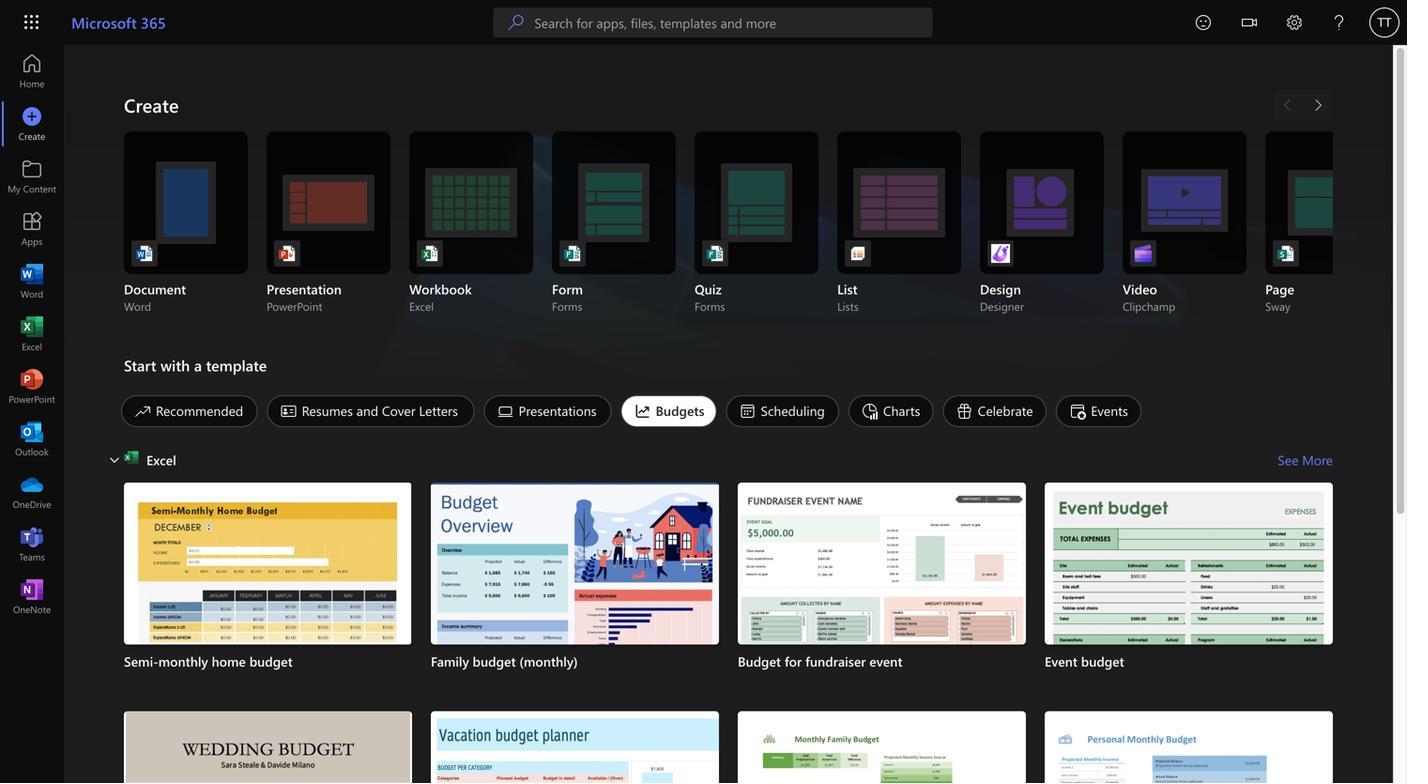Task type: vqa. For each thing, say whether or not it's contained in the screenshot.


Task type: locate. For each thing, give the bounding box(es) containing it.
onedrive image
[[23, 483, 41, 502]]

recommended
[[156, 402, 243, 419]]

start with a template
[[124, 355, 267, 375]]

scheduling element
[[727, 395, 840, 427]]

2 horizontal spatial budget
[[1082, 653, 1125, 670]]

list
[[838, 280, 858, 298]]

navigation
[[0, 45, 64, 624]]

scheduling tab
[[722, 395, 844, 427]]

sway
[[1266, 299, 1291, 314]]

list containing semi-monthly home budget
[[124, 483, 1334, 783]]

event
[[870, 653, 903, 670]]

create
[[124, 93, 179, 117]]

monthly
[[158, 653, 208, 670]]

video
[[1123, 280, 1158, 298]]

forms
[[552, 299, 583, 314], [695, 299, 726, 314]]

fundraiser
[[806, 653, 866, 670]]

form forms
[[552, 280, 583, 314]]

designer
[[981, 299, 1025, 314]]

0 horizontal spatial budget
[[250, 653, 293, 670]]

0 horizontal spatial forms
[[552, 299, 583, 314]]

recommended element
[[121, 395, 258, 427]]

presentations tab
[[480, 395, 617, 427]]

word
[[124, 299, 151, 314]]

see more link
[[1279, 445, 1334, 475]]

budget for fundraiser event link element
[[738, 653, 1027, 671]]

1 horizontal spatial forms
[[695, 299, 726, 314]]

forms down the quiz
[[695, 299, 726, 314]]

budget inside list item
[[1082, 653, 1125, 670]]

tab list containing recommended
[[116, 391, 1334, 432]]

None search field
[[493, 8, 933, 38]]

onenote image
[[23, 588, 41, 607]]

scheduling
[[761, 402, 825, 419]]

my content image
[[23, 167, 41, 186]]

lists
[[838, 299, 859, 314]]

designer design image
[[992, 244, 1011, 263], [992, 244, 1011, 263]]

family budget (monthly) list item
[[431, 483, 719, 706]]

budget for event
[[1082, 653, 1125, 670]]

365
[[141, 12, 166, 32]]

excel down workbook
[[410, 299, 434, 314]]

budget inside list item
[[473, 653, 516, 670]]

family
[[431, 653, 469, 670]]


[[109, 455, 120, 466]]

1 budget from the left
[[250, 653, 293, 670]]

budget for fundraiser event image
[[738, 483, 1027, 706]]

excel image
[[23, 325, 41, 344]]

recommended tab
[[116, 395, 262, 427]]

0 horizontal spatial excel
[[147, 451, 176, 469]]

celebrate tab
[[939, 395, 1052, 427]]

word image
[[23, 272, 41, 291]]

semi-monthly home budget list item
[[124, 483, 412, 705]]

budget right home
[[250, 653, 293, 670]]

2 forms from the left
[[695, 299, 726, 314]]

3 budget from the left
[[1082, 653, 1125, 670]]

video clipchamp
[[1123, 280, 1176, 314]]

new quiz image
[[706, 244, 725, 263]]

2 budget from the left
[[473, 653, 516, 670]]

budget for family
[[473, 653, 516, 670]]

home image
[[23, 62, 41, 81]]

family budget (monthly) image
[[431, 483, 719, 706]]

workbook excel
[[410, 280, 472, 314]]

forms inside form forms
[[552, 299, 583, 314]]

design
[[981, 280, 1022, 298]]

budget right the event
[[1082, 653, 1125, 670]]

none search field inside the microsoft 365 banner
[[493, 8, 933, 38]]

1 forms from the left
[[552, 299, 583, 314]]

budget
[[738, 653, 781, 670]]

see
[[1279, 451, 1299, 469]]

see more
[[1279, 451, 1334, 469]]

charts
[[884, 402, 921, 419]]

family budget (monthly)
[[431, 653, 578, 670]]

powerpoint presentation image
[[278, 244, 297, 263]]

tab list
[[116, 391, 1334, 432]]

excel
[[410, 299, 434, 314], [147, 451, 176, 469]]

page
[[1266, 280, 1295, 298]]

page sway
[[1266, 280, 1295, 314]]

presentation powerpoint
[[267, 280, 342, 314]]

forms down form
[[552, 299, 583, 314]]

clipchamp video image
[[1135, 244, 1153, 263]]

forms survey image
[[564, 244, 582, 263]]

event budget
[[1045, 653, 1125, 670]]

0 vertical spatial excel
[[410, 299, 434, 314]]

start
[[124, 355, 156, 375]]

1 horizontal spatial budget
[[473, 653, 516, 670]]

presentation
[[267, 280, 342, 298]]

home
[[212, 653, 246, 670]]

excel right  at the left bottom of the page
[[147, 451, 176, 469]]

presentations element
[[484, 395, 612, 427]]

1 vertical spatial excel
[[147, 451, 176, 469]]

apps image
[[23, 220, 41, 239]]

more
[[1303, 451, 1334, 469]]

list
[[124, 483, 1334, 783]]

event
[[1045, 653, 1078, 670]]

resumes and cover letters element
[[267, 395, 475, 427]]

budget right family
[[473, 653, 516, 670]]

1 horizontal spatial excel
[[410, 299, 434, 314]]

family budget planner image
[[738, 712, 1027, 783]]

budget
[[250, 653, 293, 670], [473, 653, 516, 670], [1082, 653, 1125, 670]]



Task type: describe. For each thing, give the bounding box(es) containing it.
list lists
[[838, 280, 859, 314]]

quiz
[[695, 280, 722, 298]]

sway page image
[[1277, 244, 1296, 263]]

celebrate element
[[944, 395, 1048, 427]]

template
[[206, 355, 267, 375]]

excel workbook image
[[421, 244, 440, 263]]

document word
[[124, 280, 186, 314]]

event budget image
[[1045, 483, 1334, 706]]


[[1243, 15, 1258, 30]]

forms for form
[[552, 299, 583, 314]]

events
[[1092, 402, 1129, 419]]

tt
[[1378, 15, 1392, 30]]

resumes and cover letters tab
[[262, 395, 480, 427]]

event budget list item
[[1045, 483, 1334, 706]]

next image
[[1309, 90, 1328, 120]]

semi-
[[124, 653, 159, 670]]

design designer
[[981, 280, 1025, 314]]

powerpoint image
[[23, 378, 41, 396]]

budgets tab
[[617, 395, 722, 427]]

budget for fundraiser event list item
[[738, 483, 1027, 706]]

budget for fundraiser event
[[738, 653, 903, 670]]

quiz forms
[[695, 280, 726, 314]]

wedding budget expenses comparison image
[[124, 712, 412, 783]]

charts element
[[849, 395, 934, 427]]

outlook image
[[23, 430, 41, 449]]

semi-monthly home budget link element
[[124, 653, 412, 671]]

for
[[785, 653, 802, 670]]

events element
[[1057, 395, 1142, 427]]

letters
[[419, 402, 458, 419]]

celebrate
[[978, 402, 1034, 419]]

lists list image
[[849, 244, 868, 263]]

microsoft 365
[[71, 12, 166, 32]]

events tab
[[1052, 395, 1147, 427]]

clipchamp
[[1123, 299, 1176, 314]]

tt button
[[1363, 0, 1408, 45]]

microsoft
[[71, 12, 137, 32]]

teams image
[[23, 535, 41, 554]]

resumes
[[302, 402, 353, 419]]

event budget link element
[[1045, 653, 1334, 671]]

word document image
[[135, 244, 154, 263]]

cover
[[382, 402, 416, 419]]

tab list inside create 'application'
[[116, 391, 1334, 432]]

(monthly)
[[520, 653, 578, 670]]

with
[[161, 355, 190, 375]]

personal monthly budget image
[[1045, 712, 1334, 783]]

microsoft 365 banner
[[0, 0, 1408, 48]]

budgets element
[[621, 395, 717, 427]]

 button
[[1228, 0, 1273, 48]]

presentations
[[519, 402, 597, 419]]

form
[[552, 280, 583, 298]]

navigation inside create 'application'
[[0, 45, 64, 624]]

and
[[357, 402, 379, 419]]

list inside create 'application'
[[124, 483, 1334, 783]]

semi-monthly home budget image
[[124, 483, 412, 705]]

semi-monthly home budget
[[124, 653, 293, 670]]

budget inside list item
[[250, 653, 293, 670]]

powerpoint
[[267, 299, 323, 314]]

Search box. Suggestions appear as you type. search field
[[535, 8, 933, 38]]

budgets
[[656, 402, 705, 419]]

create application
[[0, 45, 1408, 783]]

workbook
[[410, 280, 472, 298]]

document
[[124, 280, 186, 298]]

charts tab
[[844, 395, 939, 427]]

a
[[194, 355, 202, 375]]

excel inside workbook excel
[[410, 299, 434, 314]]

resumes and cover letters
[[302, 402, 458, 419]]

vacation budget planner image
[[431, 712, 719, 783]]

create image
[[23, 115, 41, 133]]

forms for quiz
[[695, 299, 726, 314]]

family budget (monthly) link element
[[431, 653, 719, 671]]



